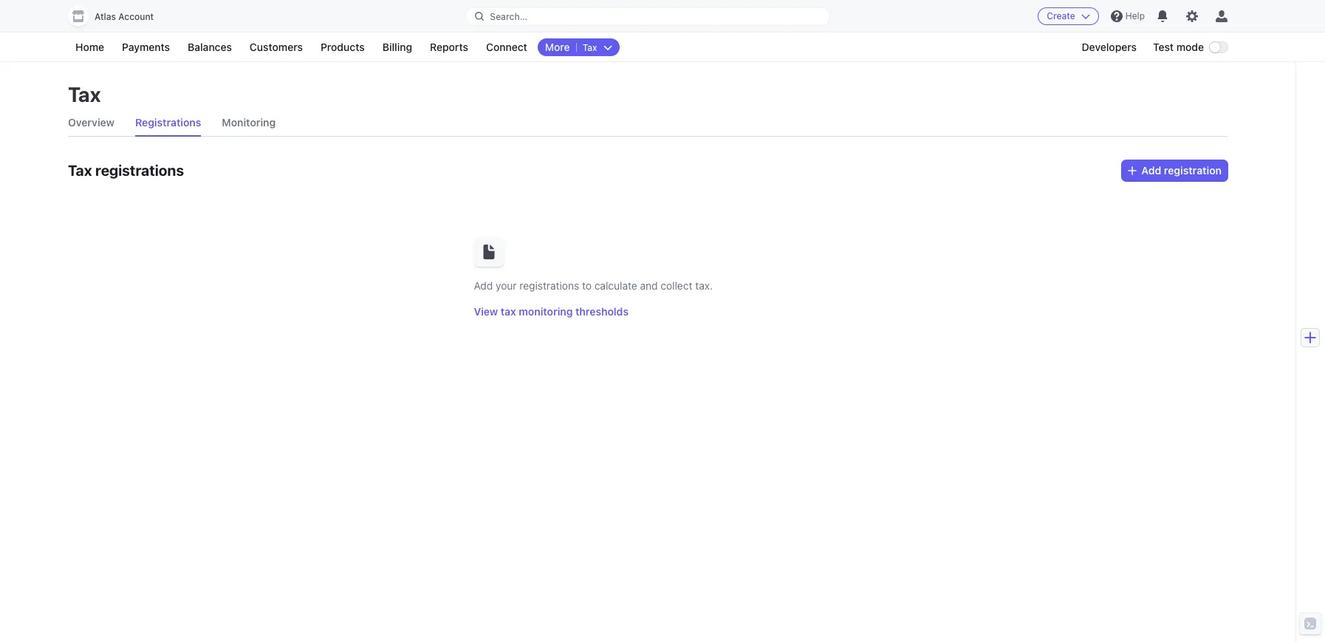 Task type: locate. For each thing, give the bounding box(es) containing it.
search…
[[490, 11, 528, 22]]

overview
[[68, 116, 115, 129]]

tax
[[583, 42, 598, 53], [68, 82, 101, 106], [68, 162, 92, 179]]

registrations down registrations link
[[95, 162, 184, 179]]

add registration
[[1142, 164, 1222, 177]]

add for add your registrations to calculate and collect tax.
[[474, 279, 493, 292]]

connect link
[[479, 38, 535, 56]]

create
[[1047, 10, 1076, 21]]

reports link
[[423, 38, 476, 56]]

tax down overview link
[[68, 162, 92, 179]]

view
[[474, 305, 498, 318]]

1 vertical spatial add
[[474, 279, 493, 292]]

and
[[640, 279, 658, 292]]

notifications image
[[1157, 10, 1169, 22]]

developers
[[1082, 41, 1137, 53]]

thresholds
[[576, 305, 629, 318]]

add
[[1142, 164, 1162, 177], [474, 279, 493, 292]]

add inside button
[[1142, 164, 1162, 177]]

tax right more
[[583, 42, 598, 53]]

payments link
[[115, 38, 177, 56]]

test mode
[[1154, 41, 1205, 53]]

1 horizontal spatial add
[[1142, 164, 1162, 177]]

tab list
[[68, 109, 1228, 137]]

tax up overview
[[68, 82, 101, 106]]

customers
[[250, 41, 303, 53]]

test
[[1154, 41, 1174, 53]]

billing
[[383, 41, 412, 53]]

account
[[118, 11, 154, 22]]

0 horizontal spatial registrations
[[95, 162, 184, 179]]

add left your
[[474, 279, 493, 292]]

tax
[[501, 305, 516, 318]]

Search… search field
[[467, 7, 830, 25]]

1 vertical spatial tax
[[68, 82, 101, 106]]

add left registration
[[1142, 164, 1162, 177]]

registrations
[[95, 162, 184, 179], [520, 279, 580, 292]]

overview link
[[68, 109, 115, 136]]

0 horizontal spatial add
[[474, 279, 493, 292]]

registrations
[[135, 116, 201, 129]]

your
[[496, 279, 517, 292]]

mode
[[1177, 41, 1205, 53]]

add for add registration
[[1142, 164, 1162, 177]]

products link
[[313, 38, 372, 56]]

view tax monitoring thresholds link
[[474, 305, 629, 318]]

registrations up 'view tax monitoring thresholds'
[[520, 279, 580, 292]]

payments
[[122, 41, 170, 53]]

0 vertical spatial add
[[1142, 164, 1162, 177]]

monitoring link
[[222, 109, 276, 136]]

balances link
[[180, 38, 239, 56]]

help button
[[1105, 4, 1151, 28]]

0 vertical spatial registrations
[[95, 162, 184, 179]]

add registration button
[[1123, 160, 1228, 181]]

1 vertical spatial registrations
[[520, 279, 580, 292]]

products
[[321, 41, 365, 53]]



Task type: vqa. For each thing, say whether or not it's contained in the screenshot.
Add within button
yes



Task type: describe. For each thing, give the bounding box(es) containing it.
connect
[[486, 41, 528, 53]]

Search… text field
[[467, 7, 830, 25]]

customers link
[[242, 38, 310, 56]]

atlas account button
[[68, 6, 169, 27]]

atlas
[[95, 11, 116, 22]]

to
[[582, 279, 592, 292]]

home
[[75, 41, 104, 53]]

calculate
[[595, 279, 638, 292]]

help
[[1126, 10, 1145, 21]]

developers link
[[1075, 38, 1145, 56]]

balances
[[188, 41, 232, 53]]

tab list containing overview
[[68, 109, 1228, 137]]

0 vertical spatial tax
[[583, 42, 598, 53]]

registrations link
[[135, 109, 201, 136]]

home link
[[68, 38, 112, 56]]

1 horizontal spatial registrations
[[520, 279, 580, 292]]

billing link
[[375, 38, 420, 56]]

tax registrations
[[68, 162, 184, 179]]

collect
[[661, 279, 693, 292]]

registration
[[1165, 164, 1222, 177]]

monitoring
[[222, 116, 276, 129]]

monitoring
[[519, 305, 573, 318]]

tax.
[[696, 279, 713, 292]]

2 vertical spatial tax
[[68, 162, 92, 179]]

atlas account
[[95, 11, 154, 22]]

reports
[[430, 41, 469, 53]]

view tax monitoring thresholds
[[474, 305, 629, 318]]

create button
[[1039, 7, 1100, 25]]

more
[[545, 41, 570, 53]]

add your registrations to calculate and collect tax.
[[474, 279, 713, 292]]



